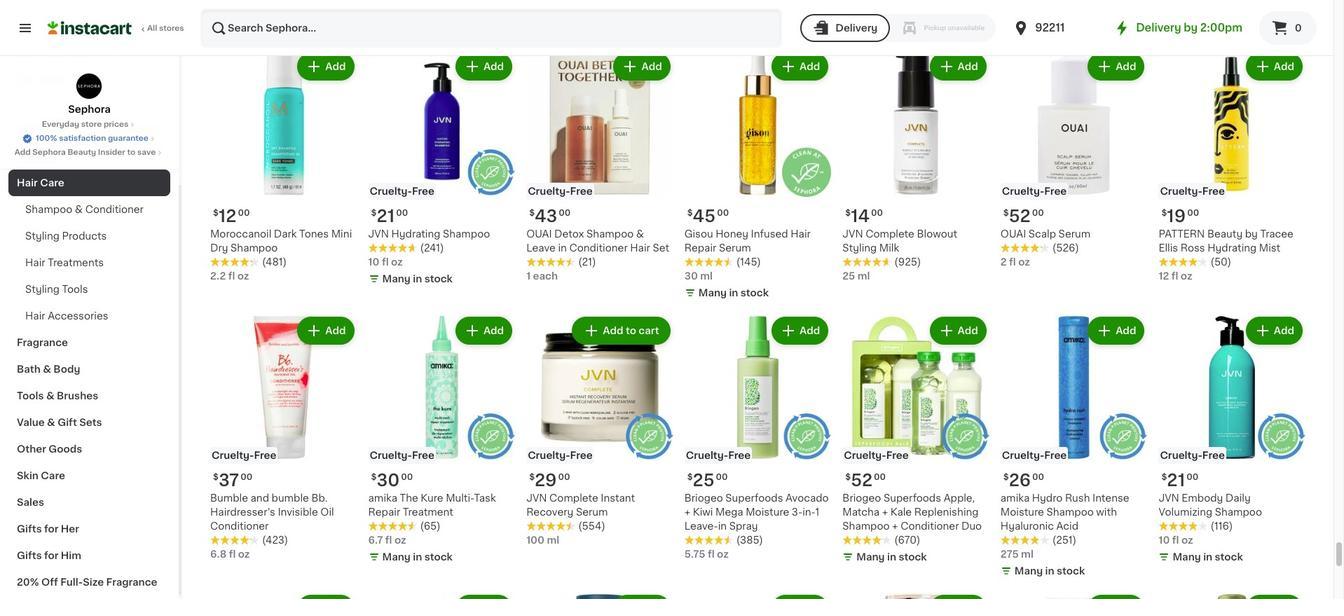 Task type: vqa. For each thing, say whether or not it's contained in the screenshot.


Task type: describe. For each thing, give the bounding box(es) containing it.
cruelty-free for ouai scalp serum
[[1002, 186, 1067, 196]]

value & gift sets link
[[8, 409, 170, 436]]

gift
[[58, 418, 77, 428]]

ouai detox shampoo & leave in conditioner hair set
[[526, 229, 669, 253]]

jvn for jvn complete instant recovery serum
[[526, 493, 547, 503]]

add for gisou honey infused hair repair serum
[[800, 62, 820, 72]]

add for briogeo superfoods apple, matcha + kale replenishing shampoo + conditioner duo
[[958, 326, 978, 336]]

52 for briogeo
[[851, 472, 873, 488]]

volumizing
[[1159, 507, 1213, 517]]

(251)
[[1053, 535, 1077, 545]]

gisou
[[685, 229, 713, 239]]

1 horizontal spatial +
[[882, 507, 888, 517]]

oz for (50)
[[1181, 271, 1193, 281]]

free for pattern beauty by tracee ellis ross  hydrating mist
[[1203, 186, 1225, 196]]

shampoo inside moroccanoil dark tones mini dry shampoo
[[231, 243, 278, 253]]

20% off full-size fragrance
[[17, 578, 157, 587]]

moroccanoil dark tones mini dry shampoo
[[210, 229, 352, 253]]

full-
[[60, 578, 83, 587]]

$ for ouai detox shampoo & leave in conditioner hair set
[[529, 209, 535, 217]]

add inside button
[[603, 326, 623, 336]]

$ for jvn embody daily volumizing shampoo
[[1162, 473, 1167, 481]]

0
[[1295, 23, 1302, 33]]

hair for hair accessories
[[25, 311, 45, 321]]

all stores link
[[48, 8, 185, 48]]

$ 52 00 for briogeo
[[845, 472, 886, 488]]

free for jvn complete instant recovery serum
[[570, 450, 593, 460]]

value
[[17, 418, 45, 428]]

leave-
[[685, 521, 718, 531]]

buy
[[39, 47, 59, 57]]

$ for jvn hydrating shampoo
[[371, 209, 377, 217]]

it
[[62, 47, 68, 57]]

$ 12 00
[[213, 208, 250, 224]]

00 for moroccanoil dark tones mini dry shampoo
[[238, 209, 250, 217]]

cruelty-free for pattern beauty by tracee ellis ross  hydrating mist
[[1160, 186, 1225, 196]]

add for bumble and bumble bb. hairdresser's invisible oil conditioner
[[325, 326, 346, 336]]

mini
[[331, 229, 352, 239]]

21 for embody
[[1167, 472, 1185, 488]]

conditioner inside the bumble and bumble bb. hairdresser's invisible oil conditioner
[[210, 521, 269, 531]]

(145)
[[736, 257, 761, 267]]

$ for amika hydro rush intense moisture shampoo with hyaluronic acid
[[1004, 473, 1009, 481]]

delivery by 2:00pm link
[[1114, 20, 1243, 36]]

100
[[526, 535, 545, 545]]

ouai for 52
[[1001, 229, 1026, 239]]

product group containing 14
[[843, 50, 990, 283]]

5.75 fl oz
[[685, 549, 729, 559]]

$ for gisou honey infused hair repair serum
[[687, 209, 693, 217]]

sales link
[[8, 489, 170, 516]]

tracee
[[1261, 229, 1294, 239]]

oz for (241)
[[391, 257, 403, 267]]

$ 21 00 for embody
[[1162, 472, 1199, 488]]

delivery for delivery by 2:00pm
[[1136, 22, 1181, 33]]

leave
[[526, 243, 556, 253]]

10 for jvn hydrating shampoo
[[368, 257, 380, 267]]

conditioner up styling products link
[[85, 205, 144, 214]]

gifts for him link
[[8, 543, 170, 569]]

29
[[535, 472, 557, 488]]

275 ml
[[1001, 549, 1034, 559]]

100%
[[36, 135, 57, 142]]

00 for jvn embody daily volumizing shampoo
[[1187, 473, 1199, 481]]

brushes
[[57, 391, 98, 401]]

oz for (481)
[[237, 271, 249, 281]]

in inside the ouai detox shampoo & leave in conditioner hair set
[[558, 243, 567, 253]]

for for her
[[44, 524, 58, 534]]

00 for briogeo superfoods apple, matcha + kale replenishing shampoo + conditioner duo
[[874, 473, 886, 481]]

product group containing 45
[[685, 50, 831, 303]]

styling inside jvn complete blowout styling milk
[[843, 243, 877, 253]]

oz for (116)
[[1182, 535, 1193, 545]]

detox
[[554, 229, 584, 239]]

superfoods for 52
[[884, 493, 941, 503]]

cruelty- for briogeo superfoods avocado + kiwi mega moisture 3-in-1 leave-in spray
[[686, 450, 728, 460]]

$ for jvn complete instant recovery serum
[[529, 473, 535, 481]]

beauty inside pattern beauty by tracee ellis ross  hydrating mist
[[1208, 229, 1243, 239]]

moisture inside briogeo superfoods avocado + kiwi mega moisture 3-in-1 leave-in spray
[[746, 507, 789, 517]]

shampoo up (241)
[[443, 229, 490, 239]]

ml for 29
[[547, 535, 559, 545]]

275
[[1001, 549, 1019, 559]]

shampoo down hair care
[[25, 205, 72, 214]]

add button for briogeo superfoods apple, matcha + kale replenishing shampoo + conditioner duo
[[931, 318, 985, 343]]

cart
[[639, 326, 659, 336]]

cruelty- for jvn hydrating shampoo
[[370, 186, 412, 196]]

ross
[[1181, 243, 1205, 253]]

hair accessories
[[25, 311, 108, 321]]

hair for hair care
[[17, 178, 38, 188]]

100% satisfaction guarantee
[[36, 135, 149, 142]]

to inside button
[[626, 326, 636, 336]]

kale
[[891, 507, 912, 517]]

add button for gisou honey infused hair repair serum
[[773, 54, 827, 79]]

in inside briogeo superfoods avocado + kiwi mega moisture 3-in-1 leave-in spray
[[718, 521, 727, 531]]

accessories
[[48, 311, 108, 321]]

goods
[[49, 444, 82, 454]]

jvn embody daily volumizing shampoo
[[1159, 493, 1262, 517]]

1 vertical spatial beauty
[[68, 149, 96, 156]]

hydro
[[1032, 493, 1063, 503]]

2 horizontal spatial serum
[[1059, 229, 1091, 239]]

(670)
[[895, 535, 921, 545]]

fl for jvn hydrating shampoo
[[382, 257, 389, 267]]

serum inside jvn complete instant recovery serum
[[576, 507, 608, 517]]

oz for (423)
[[238, 549, 250, 559]]

each
[[533, 271, 558, 281]]

5.75
[[685, 549, 705, 559]]

holiday party ready beauty
[[17, 125, 159, 135]]

+ inside briogeo superfoods avocado + kiwi mega moisture 3-in-1 leave-in spray
[[685, 507, 691, 517]]

add to cart button
[[574, 318, 669, 343]]

product group containing 25
[[685, 314, 831, 561]]

add for amika hydro rush intense moisture shampoo with hyaluronic acid
[[1116, 326, 1136, 336]]

matcha
[[843, 507, 880, 517]]

$ for bumble and bumble bb. hairdresser's invisible oil conditioner
[[213, 473, 219, 481]]

repair inside gisou honey infused hair repair serum
[[685, 243, 717, 253]]

sephora logo image
[[76, 73, 103, 100]]

add button for ouai scalp serum
[[1089, 54, 1143, 79]]

bumble
[[272, 493, 309, 503]]

jvn for jvn embody daily volumizing shampoo
[[1159, 493, 1179, 503]]

oz for (65)
[[395, 535, 406, 545]]

amika for 30
[[368, 493, 397, 503]]

lists
[[39, 75, 63, 85]]

00 for jvn complete blowout styling milk
[[871, 209, 883, 217]]

complete for 29
[[550, 493, 598, 503]]

1 horizontal spatial beauty
[[123, 125, 159, 135]]

add button for pattern beauty by tracee ellis ross  hydrating mist
[[1247, 54, 1302, 79]]

skin care
[[17, 471, 65, 481]]

avocado
[[786, 493, 829, 503]]

0 vertical spatial 1
[[526, 271, 531, 281]]

gifts for her link
[[8, 516, 170, 543]]

(116)
[[1211, 521, 1233, 531]]

honey
[[716, 229, 749, 239]]

oz for (526)
[[1019, 257, 1030, 267]]

conditioner inside the ouai detox shampoo & leave in conditioner hair set
[[569, 243, 628, 253]]

0 vertical spatial 30
[[685, 271, 698, 281]]

20% off full-size fragrance link
[[8, 569, 170, 596]]

00 for amika hydro rush intense moisture shampoo with hyaluronic acid
[[1032, 473, 1044, 481]]

(21)
[[578, 257, 596, 267]]

$ 29 00
[[529, 472, 570, 488]]

00 for jvn hydrating shampoo
[[396, 209, 408, 217]]

00 for jvn complete instant recovery serum
[[558, 473, 570, 481]]

product group containing 19
[[1159, 50, 1306, 283]]

makeup link
[[8, 143, 170, 170]]

daily
[[1226, 493, 1251, 503]]

0 horizontal spatial hydrating
[[391, 229, 440, 239]]

100% satisfaction guarantee button
[[22, 130, 157, 144]]

19
[[1167, 208, 1186, 224]]

free for bumble and bumble bb. hairdresser's invisible oil conditioner
[[254, 450, 276, 460]]

45
[[693, 208, 716, 224]]

product group containing 29
[[526, 314, 673, 547]]

product group containing 30
[[368, 314, 515, 567]]

2 horizontal spatial +
[[892, 521, 898, 531]]

in-
[[803, 507, 816, 517]]

00 for briogeo superfoods avocado + kiwi mega moisture 3-in-1 leave-in spray
[[716, 473, 728, 481]]

serum inside gisou honey infused hair repair serum
[[719, 243, 751, 253]]

add for jvn embody daily volumizing shampoo
[[1274, 326, 1295, 336]]

add sephora beauty insider to save link
[[15, 147, 164, 158]]

bath & body
[[17, 364, 80, 374]]

holiday
[[17, 125, 56, 135]]

styling tools link
[[8, 276, 170, 303]]

gifts for her
[[17, 524, 79, 534]]

dark
[[274, 229, 297, 239]]

1 vertical spatial 12
[[1159, 271, 1169, 281]]

add button for amika hydro rush intense moisture shampoo with hyaluronic acid
[[1089, 318, 1143, 343]]

& for brushes
[[46, 391, 54, 401]]

cruelty-free for ouai detox shampoo & leave in conditioner hair set
[[528, 186, 593, 196]]

37
[[219, 472, 239, 488]]

21 for hydrating
[[377, 208, 395, 224]]

again
[[71, 47, 99, 57]]

1 vertical spatial 30
[[377, 472, 400, 488]]

spray
[[729, 521, 758, 531]]

mist
[[1259, 243, 1281, 253]]

tones
[[299, 229, 329, 239]]

hair treatments link
[[8, 250, 170, 276]]

add for moroccanoil dark tones mini dry shampoo
[[325, 62, 346, 72]]

& for body
[[43, 364, 51, 374]]

amika hydro rush intense moisture shampoo with hyaluronic acid
[[1001, 493, 1130, 531]]

moroccanoil
[[210, 229, 271, 239]]

product group containing 26
[[1001, 314, 1148, 581]]

briogeo for 52
[[843, 493, 881, 503]]

care for hair care
[[40, 178, 64, 188]]

0 vertical spatial sephora
[[68, 104, 111, 114]]

bumble
[[210, 493, 248, 503]]

cruelty- for jvn embody daily volumizing shampoo
[[1160, 450, 1203, 460]]

ml for 26
[[1021, 549, 1034, 559]]

shampoo inside amika hydro rush intense moisture shampoo with hyaluronic acid
[[1047, 507, 1094, 517]]

styling tools
[[25, 285, 88, 294]]

cruelty-free for bumble and bumble bb. hairdresser's invisible oil conditioner
[[212, 450, 276, 460]]

10 fl oz for jvn hydrating shampoo
[[368, 257, 403, 267]]

hair accessories link
[[8, 303, 170, 329]]



Task type: locate. For each thing, give the bounding box(es) containing it.
complete inside jvn complete blowout styling milk
[[866, 229, 915, 239]]

jvn inside jvn complete blowout styling milk
[[843, 229, 863, 239]]

00 inside $ 19 00
[[1188, 209, 1199, 217]]

2 vertical spatial styling
[[25, 285, 60, 294]]

& inside the ouai detox shampoo & leave in conditioner hair set
[[636, 229, 644, 239]]

2 many in stock button from the left
[[526, 0, 673, 25]]

insider
[[98, 149, 125, 156]]

0 horizontal spatial $ 52 00
[[845, 472, 886, 488]]

shampoo inside jvn embody daily volumizing shampoo
[[1215, 507, 1262, 517]]

ml for 14
[[858, 271, 870, 281]]

for left her
[[44, 524, 58, 534]]

cruelty-free for jvn hydrating shampoo
[[370, 186, 435, 196]]

shampoo & conditioner link
[[8, 196, 170, 223]]

1 for from the top
[[44, 524, 58, 534]]

0 vertical spatial $ 21 00
[[371, 208, 408, 224]]

1 vertical spatial for
[[44, 551, 58, 561]]

$ inside $ 45 00
[[687, 209, 693, 217]]

instacart logo image
[[48, 20, 132, 36]]

0 horizontal spatial 10 fl oz
[[368, 257, 403, 267]]

apple,
[[944, 493, 975, 503]]

briogeo inside briogeo superfoods apple, matcha + kale replenishing shampoo + conditioner duo
[[843, 493, 881, 503]]

25 up the 'kiwi' on the bottom of the page
[[693, 472, 715, 488]]

(65)
[[420, 521, 441, 531]]

cruelty-free up jvn hydrating shampoo
[[370, 186, 435, 196]]

1 vertical spatial serum
[[719, 243, 751, 253]]

add for jvn complete blowout styling milk
[[958, 62, 978, 72]]

service type group
[[801, 14, 996, 42]]

0 vertical spatial 52
[[1009, 208, 1031, 224]]

00 right 43
[[559, 209, 571, 217]]

$
[[213, 209, 219, 217], [529, 209, 535, 217], [845, 209, 851, 217], [371, 209, 377, 217], [687, 209, 693, 217], [1004, 209, 1009, 217], [1162, 209, 1167, 217], [213, 473, 219, 481], [529, 473, 535, 481], [845, 473, 851, 481], [371, 473, 377, 481], [687, 473, 693, 481], [1004, 473, 1009, 481], [1162, 473, 1167, 481]]

sephora up store
[[68, 104, 111, 114]]

00 up the
[[401, 473, 413, 481]]

instant
[[601, 493, 635, 503]]

1 gifts from the top
[[17, 524, 42, 534]]

0 horizontal spatial tools
[[17, 391, 44, 401]]

by left 2:00pm
[[1184, 22, 1198, 33]]

jvn complete instant recovery serum
[[526, 493, 635, 517]]

0 vertical spatial tools
[[62, 285, 88, 294]]

repair inside amika the kure multi-task repair treatment
[[368, 507, 400, 517]]

cruelty- up $ 30 00 on the left bottom of the page
[[370, 450, 412, 460]]

0 vertical spatial hydrating
[[391, 229, 440, 239]]

cruelty-free for briogeo superfoods apple, matcha + kale replenishing shampoo + conditioner duo
[[844, 450, 909, 460]]

oz down jvn hydrating shampoo
[[391, 257, 403, 267]]

mega
[[716, 507, 743, 517]]

hydrating inside pattern beauty by tracee ellis ross  hydrating mist
[[1208, 243, 1257, 253]]

1 vertical spatial repair
[[368, 507, 400, 517]]

serum up '(554)'
[[576, 507, 608, 517]]

by left tracee
[[1245, 229, 1258, 239]]

serum down honey
[[719, 243, 751, 253]]

hair left the 'set'
[[630, 243, 650, 253]]

makeup
[[17, 151, 57, 161]]

cruelty- up $ 37 00 on the left bottom of the page
[[212, 450, 254, 460]]

cruelty-free up $ 30 00 on the left bottom of the page
[[370, 450, 435, 460]]

1 horizontal spatial serum
[[719, 243, 751, 253]]

care for skin care
[[41, 471, 65, 481]]

1 vertical spatial 10
[[1159, 535, 1170, 545]]

$ inside "$ 43 00"
[[529, 209, 535, 217]]

delivery for delivery
[[836, 23, 878, 33]]

moisture inside amika hydro rush intense moisture shampoo with hyaluronic acid
[[1001, 507, 1044, 517]]

&
[[75, 205, 83, 214], [636, 229, 644, 239], [43, 364, 51, 374], [46, 391, 54, 401], [47, 418, 55, 428]]

her
[[61, 524, 79, 534]]

2 vertical spatial serum
[[576, 507, 608, 517]]

fragrance link
[[8, 329, 170, 356]]

jvn for jvn complete blowout styling milk
[[843, 229, 863, 239]]

& down bath & body
[[46, 391, 54, 401]]

00 up scalp
[[1032, 209, 1044, 217]]

party
[[58, 125, 86, 135]]

00 inside $ 45 00
[[717, 209, 729, 217]]

add for ouai detox shampoo & leave in conditioner hair set
[[642, 62, 662, 72]]

jvn for jvn hydrating shampoo
[[368, 229, 389, 239]]

jvn complete blowout styling milk
[[843, 229, 958, 253]]

1 vertical spatial to
[[626, 326, 636, 336]]

0 vertical spatial serum
[[1059, 229, 1091, 239]]

25
[[843, 271, 855, 281], [693, 472, 715, 488]]

briogeo superfoods avocado + kiwi mega moisture 3-in-1 leave-in spray
[[685, 493, 829, 531]]

beauty up save
[[123, 125, 159, 135]]

1 horizontal spatial ouai
[[1001, 229, 1026, 239]]

1 vertical spatial by
[[1245, 229, 1258, 239]]

for left him
[[44, 551, 58, 561]]

cruelty- for amika hydro rush intense moisture shampoo with hyaluronic acid
[[1002, 450, 1045, 460]]

00 right 29
[[558, 473, 570, 481]]

25 ml
[[843, 271, 870, 281]]

prices
[[104, 121, 128, 128]]

2 fl oz
[[1001, 257, 1030, 267]]

21 up jvn hydrating shampoo
[[377, 208, 395, 224]]

10 for jvn embody daily volumizing shampoo
[[1159, 535, 1170, 545]]

0 vertical spatial complete
[[866, 229, 915, 239]]

ml right 275 on the bottom right of the page
[[1021, 549, 1034, 559]]

styling products link
[[8, 223, 170, 250]]

free for jvn embody daily volumizing shampoo
[[1203, 450, 1225, 460]]

complete for 14
[[866, 229, 915, 239]]

00 for ouai detox shampoo & leave in conditioner hair set
[[559, 209, 571, 217]]

& left gisou
[[636, 229, 644, 239]]

1 vertical spatial fragrance
[[106, 578, 157, 587]]

0 vertical spatial 10 fl oz
[[368, 257, 403, 267]]

sales
[[17, 498, 44, 507]]

gifts up 20%
[[17, 551, 42, 561]]

& for conditioner
[[75, 205, 83, 214]]

briogeo inside briogeo superfoods avocado + kiwi mega moisture 3-in-1 leave-in spray
[[685, 493, 723, 503]]

(925)
[[895, 257, 921, 267]]

amika
[[368, 493, 397, 503], [1001, 493, 1030, 503]]

$ inside $ 14 00
[[845, 209, 851, 217]]

$ inside $ 37 00
[[213, 473, 219, 481]]

jvn hydrating shampoo
[[368, 229, 490, 239]]

1 horizontal spatial 1
[[816, 507, 820, 517]]

14
[[851, 208, 870, 224]]

hair for hair treatments
[[25, 258, 45, 268]]

0 vertical spatial gifts
[[17, 524, 42, 534]]

fl for ouai scalp serum
[[1009, 257, 1016, 267]]

0 horizontal spatial moisture
[[746, 507, 789, 517]]

cruelty- for pattern beauty by tracee ellis ross  hydrating mist
[[1160, 186, 1203, 196]]

10 fl oz down volumizing
[[1159, 535, 1193, 545]]

free up $ 30 00 on the left bottom of the page
[[412, 450, 435, 460]]

2 for from the top
[[44, 551, 58, 561]]

ml right 100 at bottom
[[547, 535, 559, 545]]

1 horizontal spatial delivery
[[1136, 22, 1181, 33]]

1 horizontal spatial hydrating
[[1208, 243, 1257, 253]]

hair
[[17, 178, 38, 188], [791, 229, 811, 239], [630, 243, 650, 253], [25, 258, 45, 268], [25, 311, 45, 321]]

everyday store prices
[[42, 121, 128, 128]]

tools down treatments
[[62, 285, 88, 294]]

set
[[653, 243, 669, 253]]

00 for bumble and bumble bb. hairdresser's invisible oil conditioner
[[241, 473, 253, 481]]

cruelty-free up embody
[[1160, 450, 1225, 460]]

00 for amika the kure multi-task repair treatment
[[401, 473, 413, 481]]

oz right the 2.2
[[237, 271, 249, 281]]

jvn
[[843, 229, 863, 239], [368, 229, 389, 239], [526, 493, 547, 503], [1159, 493, 1179, 503]]

add button for amika the kure multi-task repair treatment
[[457, 318, 511, 343]]

by inside 'link'
[[1184, 22, 1198, 33]]

delivery inside button
[[836, 23, 878, 33]]

1 amika from the left
[[368, 493, 397, 503]]

Search field
[[202, 10, 781, 46]]

pattern
[[1159, 229, 1205, 239]]

0 vertical spatial beauty
[[123, 125, 159, 135]]

$ for amika the kure multi-task repair treatment
[[371, 473, 377, 481]]

fl for jvn embody daily volumizing shampoo
[[1172, 535, 1179, 545]]

0 horizontal spatial complete
[[550, 493, 598, 503]]

$ inside $ 25 00
[[687, 473, 693, 481]]

complete inside jvn complete instant recovery serum
[[550, 493, 598, 503]]

acid
[[1057, 521, 1079, 531]]

cruelty- for jvn complete instant recovery serum
[[528, 450, 570, 460]]

10 down jvn hydrating shampoo
[[368, 257, 380, 267]]

everyday store prices link
[[42, 119, 137, 130]]

1 ouai from the left
[[526, 229, 552, 239]]

2.2 fl oz
[[210, 271, 249, 281]]

4 many in stock button from the left
[[1159, 0, 1306, 39]]

recovery
[[526, 507, 574, 517]]

cruelty-free for briogeo superfoods avocado + kiwi mega moisture 3-in-1 leave-in spray
[[686, 450, 751, 460]]

1 vertical spatial tools
[[17, 391, 44, 401]]

by inside pattern beauty by tracee ellis ross  hydrating mist
[[1245, 229, 1258, 239]]

free for jvn hydrating shampoo
[[412, 186, 435, 196]]

10 down volumizing
[[1159, 535, 1170, 545]]

invisible
[[278, 507, 318, 517]]

cruelty-free for jvn embody daily volumizing shampoo
[[1160, 450, 1225, 460]]

cruelty-free up scalp
[[1002, 186, 1067, 196]]

cruelty-free up $ 37 00 on the left bottom of the page
[[212, 450, 276, 460]]

2 moisture from the left
[[1001, 507, 1044, 517]]

0 vertical spatial for
[[44, 524, 58, 534]]

gifts
[[17, 524, 42, 534], [17, 551, 42, 561]]

save
[[137, 149, 156, 156]]

$ 21 00
[[371, 208, 408, 224], [1162, 472, 1199, 488]]

product group containing 43
[[526, 50, 673, 283]]

hair inside hair care link
[[17, 178, 38, 188]]

1 horizontal spatial by
[[1245, 229, 1258, 239]]

0 vertical spatial 21
[[377, 208, 395, 224]]

$ for jvn complete blowout styling milk
[[845, 209, 851, 217]]

shampoo inside the ouai detox shampoo & leave in conditioner hair set
[[587, 229, 634, 239]]

cruelty-free up matcha
[[844, 450, 909, 460]]

cruelty- for ouai scalp serum
[[1002, 186, 1045, 196]]

00 up moroccanoil
[[238, 209, 250, 217]]

0 horizontal spatial fragrance
[[17, 338, 68, 348]]

fl down ellis
[[1172, 271, 1179, 281]]

free for ouai detox shampoo & leave in conditioner hair set
[[570, 186, 593, 196]]

0 horizontal spatial 52
[[851, 472, 873, 488]]

00 inside "$ 43 00"
[[559, 209, 571, 217]]

by
[[1184, 22, 1198, 33], [1245, 229, 1258, 239]]

briogeo for 25
[[685, 493, 723, 503]]

superfoods inside briogeo superfoods apple, matcha + kale replenishing shampoo + conditioner duo
[[884, 493, 941, 503]]

1 vertical spatial $ 21 00
[[1162, 472, 1199, 488]]

hair inside hair accessories link
[[25, 311, 45, 321]]

00 inside $ 37 00
[[241, 473, 253, 481]]

1 vertical spatial hydrating
[[1208, 243, 1257, 253]]

0 vertical spatial by
[[1184, 22, 1198, 33]]

hair care
[[17, 178, 64, 188]]

rush
[[1065, 493, 1090, 503]]

add button for briogeo superfoods avocado + kiwi mega moisture 3-in-1 leave-in spray
[[773, 318, 827, 343]]

jvn up volumizing
[[1159, 493, 1179, 503]]

00 for gisou honey infused hair repair serum
[[717, 209, 729, 217]]

fl for pattern beauty by tracee ellis ross  hydrating mist
[[1172, 271, 1179, 281]]

1 horizontal spatial 10 fl oz
[[1159, 535, 1193, 545]]

2 briogeo from the left
[[685, 493, 723, 503]]

add for pattern beauty by tracee ellis ross  hydrating mist
[[1274, 62, 1295, 72]]

00
[[238, 209, 250, 217], [559, 209, 571, 217], [871, 209, 883, 217], [396, 209, 408, 217], [717, 209, 729, 217], [1032, 209, 1044, 217], [1188, 209, 1199, 217], [241, 473, 253, 481], [558, 473, 570, 481], [874, 473, 886, 481], [401, 473, 413, 481], [716, 473, 728, 481], [1032, 473, 1044, 481], [1187, 473, 1199, 481]]

2
[[1001, 257, 1007, 267]]

superfoods for 25
[[726, 493, 783, 503]]

oz for (385)
[[717, 549, 729, 559]]

ml down jvn complete blowout styling milk
[[858, 271, 870, 281]]

1 horizontal spatial fragrance
[[106, 578, 157, 587]]

0 horizontal spatial beauty
[[68, 149, 96, 156]]

$ 21 00 for hydrating
[[371, 208, 408, 224]]

store
[[81, 121, 102, 128]]

sephora down 100%
[[32, 149, 66, 156]]

free up jvn hydrating shampoo
[[412, 186, 435, 196]]

1 horizontal spatial to
[[626, 326, 636, 336]]

conditioner inside briogeo superfoods apple, matcha + kale replenishing shampoo + conditioner duo
[[901, 521, 959, 531]]

fl right 6.8
[[229, 549, 236, 559]]

amika the kure multi-task repair treatment
[[368, 493, 496, 517]]

1 moisture from the left
[[746, 507, 789, 517]]

repair up 6.7 fl oz
[[368, 507, 400, 517]]

superfoods inside briogeo superfoods avocado + kiwi mega moisture 3-in-1 leave-in spray
[[726, 493, 783, 503]]

bath
[[17, 364, 41, 374]]

care right the skin
[[41, 471, 65, 481]]

shampoo
[[25, 205, 72, 214], [587, 229, 634, 239], [443, 229, 490, 239], [231, 243, 278, 253], [1047, 507, 1094, 517], [1215, 507, 1262, 517], [843, 521, 890, 531]]

product group
[[210, 50, 357, 283], [368, 50, 515, 289], [526, 50, 673, 283], [685, 50, 831, 303], [843, 50, 990, 283], [1001, 50, 1148, 269], [1159, 50, 1306, 283], [210, 314, 357, 561], [368, 314, 515, 567], [526, 314, 673, 547], [685, 314, 831, 561], [843, 314, 990, 567], [1001, 314, 1148, 581], [1159, 314, 1306, 567], [210, 592, 357, 599], [368, 592, 515, 599], [526, 592, 673, 599], [685, 592, 831, 599], [843, 592, 990, 599], [1001, 592, 1148, 599], [1159, 592, 1306, 599]]

free up and
[[254, 450, 276, 460]]

free for amika hydro rush intense moisture shampoo with hyaluronic acid
[[1045, 450, 1067, 460]]

briogeo up matcha
[[843, 493, 881, 503]]

for
[[44, 524, 58, 534], [44, 551, 58, 561]]

00 inside $ 25 00
[[716, 473, 728, 481]]

1 vertical spatial 52
[[851, 472, 873, 488]]

conditioner down hairdresser's
[[210, 521, 269, 531]]

hair inside gisou honey infused hair repair serum
[[791, 229, 811, 239]]

amika inside amika the kure multi-task repair treatment
[[368, 493, 397, 503]]

& for gift
[[47, 418, 55, 428]]

2 gifts from the top
[[17, 551, 42, 561]]

2 superfoods from the left
[[726, 493, 783, 503]]

0 horizontal spatial 12
[[219, 208, 236, 224]]

52 for ouai
[[1009, 208, 1031, 224]]

for for him
[[44, 551, 58, 561]]

oz right "5.75" on the bottom
[[717, 549, 729, 559]]

cruelty-free for amika the kure multi-task repair treatment
[[370, 450, 435, 460]]

add for briogeo superfoods avocado + kiwi mega moisture 3-in-1 leave-in spray
[[800, 326, 820, 336]]

0 horizontal spatial to
[[127, 149, 135, 156]]

0 horizontal spatial 21
[[377, 208, 395, 224]]

add button for jvn hydrating shampoo
[[457, 54, 511, 79]]

0 horizontal spatial by
[[1184, 22, 1198, 33]]

$ 45 00
[[687, 208, 729, 224]]

delivery inside 'link'
[[1136, 22, 1181, 33]]

cruelty-free for jvn complete instant recovery serum
[[528, 450, 593, 460]]

1
[[526, 271, 531, 281], [816, 507, 820, 517]]

add for jvn hydrating shampoo
[[484, 62, 504, 72]]

free up "$ 43 00" on the top
[[570, 186, 593, 196]]

repair
[[685, 243, 717, 253], [368, 507, 400, 517]]

0 vertical spatial repair
[[685, 243, 717, 253]]

$ inside $ 19 00
[[1162, 209, 1167, 217]]

hydrating up (50)
[[1208, 243, 1257, 253]]

amika inside amika hydro rush intense moisture shampoo with hyaluronic acid
[[1001, 493, 1030, 503]]

amika down 26
[[1001, 493, 1030, 503]]

product group containing 37
[[210, 314, 357, 561]]

add button for ouai detox shampoo & leave in conditioner hair set
[[615, 54, 669, 79]]

2.2
[[210, 271, 226, 281]]

amika for 26
[[1001, 493, 1030, 503]]

& up products on the top of the page
[[75, 205, 83, 214]]

& right bath
[[43, 364, 51, 374]]

cruelty- up $ 25 00
[[686, 450, 728, 460]]

$ inside $ 12 00
[[213, 209, 219, 217]]

value & gift sets
[[17, 418, 102, 428]]

replenishing
[[914, 507, 979, 517]]

off
[[41, 578, 58, 587]]

ml for 45
[[700, 271, 713, 281]]

$ 37 00
[[213, 472, 253, 488]]

cruelty- for amika the kure multi-task repair treatment
[[370, 450, 412, 460]]

52 up matcha
[[851, 472, 873, 488]]

ouai scalp serum
[[1001, 229, 1091, 239]]

1 horizontal spatial $ 21 00
[[1162, 472, 1199, 488]]

beauty down satisfaction
[[68, 149, 96, 156]]

cruelty- for briogeo superfoods apple, matcha + kale replenishing shampoo + conditioner duo
[[844, 450, 886, 460]]

00 up mega
[[716, 473, 728, 481]]

00 inside $ 12 00
[[238, 209, 250, 217]]

1 vertical spatial 21
[[1167, 472, 1185, 488]]

conditioner down replenishing
[[901, 521, 959, 531]]

hyaluronic
[[1001, 521, 1054, 531]]

$ 19 00
[[1162, 208, 1199, 224]]

cruelty- up scalp
[[1002, 186, 1045, 196]]

1 horizontal spatial complete
[[866, 229, 915, 239]]

care inside 'link'
[[41, 471, 65, 481]]

hair inside the ouai detox shampoo & leave in conditioner hair set
[[630, 243, 650, 253]]

cruelty- up "$ 43 00" on the top
[[528, 186, 570, 196]]

add for ouai scalp serum
[[1116, 62, 1136, 72]]

$ for pattern beauty by tracee ellis ross  hydrating mist
[[1162, 209, 1167, 217]]

body
[[53, 364, 80, 374]]

0 horizontal spatial serum
[[576, 507, 608, 517]]

hairdresser's
[[210, 507, 275, 517]]

hydrating up (241)
[[391, 229, 440, 239]]

to
[[127, 149, 135, 156], [626, 326, 636, 336]]

30 ml
[[685, 271, 713, 281]]

1 vertical spatial 25
[[693, 472, 715, 488]]

1 horizontal spatial $ 52 00
[[1004, 208, 1044, 224]]

bath & body link
[[8, 356, 170, 383]]

cruelty- for bumble and bumble bb. hairdresser's invisible oil conditioner
[[212, 450, 254, 460]]

00 for pattern beauty by tracee ellis ross  hydrating mist
[[1188, 209, 1199, 217]]

gifts for gifts for her
[[17, 524, 42, 534]]

12 down ellis
[[1159, 271, 1169, 281]]

1 superfoods from the left
[[884, 493, 941, 503]]

1 horizontal spatial superfoods
[[884, 493, 941, 503]]

1 horizontal spatial 52
[[1009, 208, 1031, 224]]

$ 21 00 up embody
[[1162, 472, 1199, 488]]

1 vertical spatial styling
[[843, 243, 877, 253]]

moisture
[[746, 507, 789, 517], [1001, 507, 1044, 517]]

10 fl oz down jvn hydrating shampoo
[[368, 257, 403, 267]]

1 horizontal spatial tools
[[62, 285, 88, 294]]

1 vertical spatial care
[[41, 471, 65, 481]]

0 horizontal spatial ouai
[[526, 229, 552, 239]]

00 inside $ 29 00
[[558, 473, 570, 481]]

tools & brushes link
[[8, 383, 170, 409]]

hair up styling tools
[[25, 258, 45, 268]]

0 horizontal spatial $ 21 00
[[371, 208, 408, 224]]

oz right 6.7
[[395, 535, 406, 545]]

00 inside $ 14 00
[[871, 209, 883, 217]]

0 vertical spatial fragrance
[[17, 338, 68, 348]]

2 amika from the left
[[1001, 493, 1030, 503]]

1 vertical spatial 10 fl oz
[[1159, 535, 1193, 545]]

0 horizontal spatial 10
[[368, 257, 380, 267]]

1 vertical spatial sephora
[[32, 149, 66, 156]]

with
[[1096, 507, 1117, 517]]

$ for briogeo superfoods apple, matcha + kale replenishing shampoo + conditioner duo
[[845, 473, 851, 481]]

oz right 2 on the top of the page
[[1019, 257, 1030, 267]]

styling for styling products
[[25, 231, 60, 241]]

6.7 fl oz
[[368, 535, 406, 545]]

3-
[[792, 507, 803, 517]]

30 up amika the kure multi-task repair treatment
[[377, 472, 400, 488]]

1 briogeo from the left
[[843, 493, 881, 503]]

jvn inside jvn embody daily volumizing shampoo
[[1159, 493, 1179, 503]]

00 right 14
[[871, 209, 883, 217]]

1 vertical spatial 1
[[816, 507, 820, 517]]

12 up moroccanoil
[[219, 208, 236, 224]]

0 vertical spatial 12
[[219, 208, 236, 224]]

52 up scalp
[[1009, 208, 1031, 224]]

0 horizontal spatial sephora
[[32, 149, 66, 156]]

1 horizontal spatial 12
[[1159, 271, 1169, 281]]

superfoods up mega
[[726, 493, 783, 503]]

3 many in stock button from the left
[[843, 0, 990, 25]]

ouai inside the ouai detox shampoo & leave in conditioner hair set
[[526, 229, 552, 239]]

$ 52 00 up matcha
[[845, 472, 886, 488]]

other
[[17, 444, 46, 454]]

00 right 19
[[1188, 209, 1199, 217]]

beauty up (50)
[[1208, 229, 1243, 239]]

cruelty- up $ 19 00
[[1160, 186, 1203, 196]]

12 fl oz
[[1159, 271, 1193, 281]]

hair right infused
[[791, 229, 811, 239]]

+ left kale
[[882, 507, 888, 517]]

$ for briogeo superfoods avocado + kiwi mega moisture 3-in-1 leave-in spray
[[687, 473, 693, 481]]

0 vertical spatial styling
[[25, 231, 60, 241]]

0 horizontal spatial 25
[[693, 472, 715, 488]]

1 horizontal spatial sephora
[[68, 104, 111, 114]]

repair down gisou
[[685, 243, 717, 253]]

00 right 37 in the left of the page
[[241, 473, 253, 481]]

jvn inside jvn complete instant recovery serum
[[526, 493, 547, 503]]

6.8 fl oz
[[210, 549, 250, 559]]

gifts down sales
[[17, 524, 42, 534]]

free for ouai scalp serum
[[1045, 186, 1067, 196]]

shampoo inside briogeo superfoods apple, matcha + kale replenishing shampoo + conditioner duo
[[843, 521, 890, 531]]

+ left the 'kiwi' on the bottom of the page
[[685, 507, 691, 517]]

$ inside $ 29 00
[[529, 473, 535, 481]]

1 horizontal spatial briogeo
[[843, 493, 881, 503]]

00 for ouai scalp serum
[[1032, 209, 1044, 217]]

00 inside "$ 26 00"
[[1032, 473, 1044, 481]]

fl for amika the kure multi-task repair treatment
[[385, 535, 392, 545]]

milk
[[879, 243, 899, 253]]

1 many in stock button from the left
[[368, 0, 515, 25]]

delivery by 2:00pm
[[1136, 22, 1243, 33]]

shampoo down matcha
[[843, 521, 890, 531]]

styling up hair treatments
[[25, 231, 60, 241]]

1 horizontal spatial 30
[[685, 271, 698, 281]]

free up embody
[[1203, 450, 1225, 460]]

cruelty-free up $ 19 00
[[1160, 186, 1225, 196]]

ouai up 2 fl oz
[[1001, 229, 1026, 239]]

00 inside $ 30 00
[[401, 473, 413, 481]]

free up jvn complete instant recovery serum at the bottom of page
[[570, 450, 593, 460]]

1 inside briogeo superfoods avocado + kiwi mega moisture 3-in-1 leave-in spray
[[816, 507, 820, 517]]

6.7
[[368, 535, 383, 545]]

2 ouai from the left
[[1001, 229, 1026, 239]]

1 horizontal spatial 21
[[1167, 472, 1185, 488]]

10 fl oz for jvn embody daily volumizing shampoo
[[1159, 535, 1193, 545]]

sets
[[79, 418, 102, 428]]

0 horizontal spatial +
[[685, 507, 691, 517]]

buy it again
[[39, 47, 99, 57]]

0 vertical spatial care
[[40, 178, 64, 188]]

43
[[535, 208, 557, 224]]

0 vertical spatial 25
[[843, 271, 855, 281]]

free up hydro
[[1045, 450, 1067, 460]]

$ inside $ 30 00
[[371, 473, 377, 481]]

delivery
[[1136, 22, 1181, 33], [836, 23, 878, 33]]

oz down ross
[[1181, 271, 1193, 281]]

add button for moroccanoil dark tones mini dry shampoo
[[299, 54, 353, 79]]

ml down gisou
[[700, 271, 713, 281]]

None search field
[[200, 8, 782, 48]]

shampoo down daily at the bottom
[[1215, 507, 1262, 517]]

ml
[[858, 271, 870, 281], [700, 271, 713, 281], [547, 535, 559, 545], [1021, 549, 1034, 559]]

1 horizontal spatial moisture
[[1001, 507, 1044, 517]]

00 up matcha
[[874, 473, 886, 481]]

30
[[685, 271, 698, 281], [377, 472, 400, 488]]

$ 14 00
[[845, 208, 883, 224]]

30 down gisou
[[685, 271, 698, 281]]

1 horizontal spatial 10
[[1159, 535, 1170, 545]]

jvn up recovery
[[526, 493, 547, 503]]

0 horizontal spatial briogeo
[[685, 493, 723, 503]]

cruelty- up embody
[[1160, 450, 1203, 460]]

0 horizontal spatial superfoods
[[726, 493, 783, 503]]

to down guarantee
[[127, 149, 135, 156]]

0 vertical spatial $ 52 00
[[1004, 208, 1044, 224]]

product group containing 12
[[210, 50, 357, 283]]

cruelty- up "$ 26 00" in the right bottom of the page
[[1002, 450, 1045, 460]]

1 horizontal spatial repair
[[685, 243, 717, 253]]

1 vertical spatial complete
[[550, 493, 598, 503]]

0 horizontal spatial 1
[[526, 271, 531, 281]]

complete up milk
[[866, 229, 915, 239]]

0 vertical spatial 10
[[368, 257, 380, 267]]

2 horizontal spatial beauty
[[1208, 229, 1243, 239]]

$ inside "$ 26 00"
[[1004, 473, 1009, 481]]

0 vertical spatial to
[[127, 149, 135, 156]]

1 vertical spatial $ 52 00
[[845, 472, 886, 488]]

fl for briogeo superfoods avocado + kiwi mega moisture 3-in-1 leave-in spray
[[708, 549, 715, 559]]

2 vertical spatial beauty
[[1208, 229, 1243, 239]]



